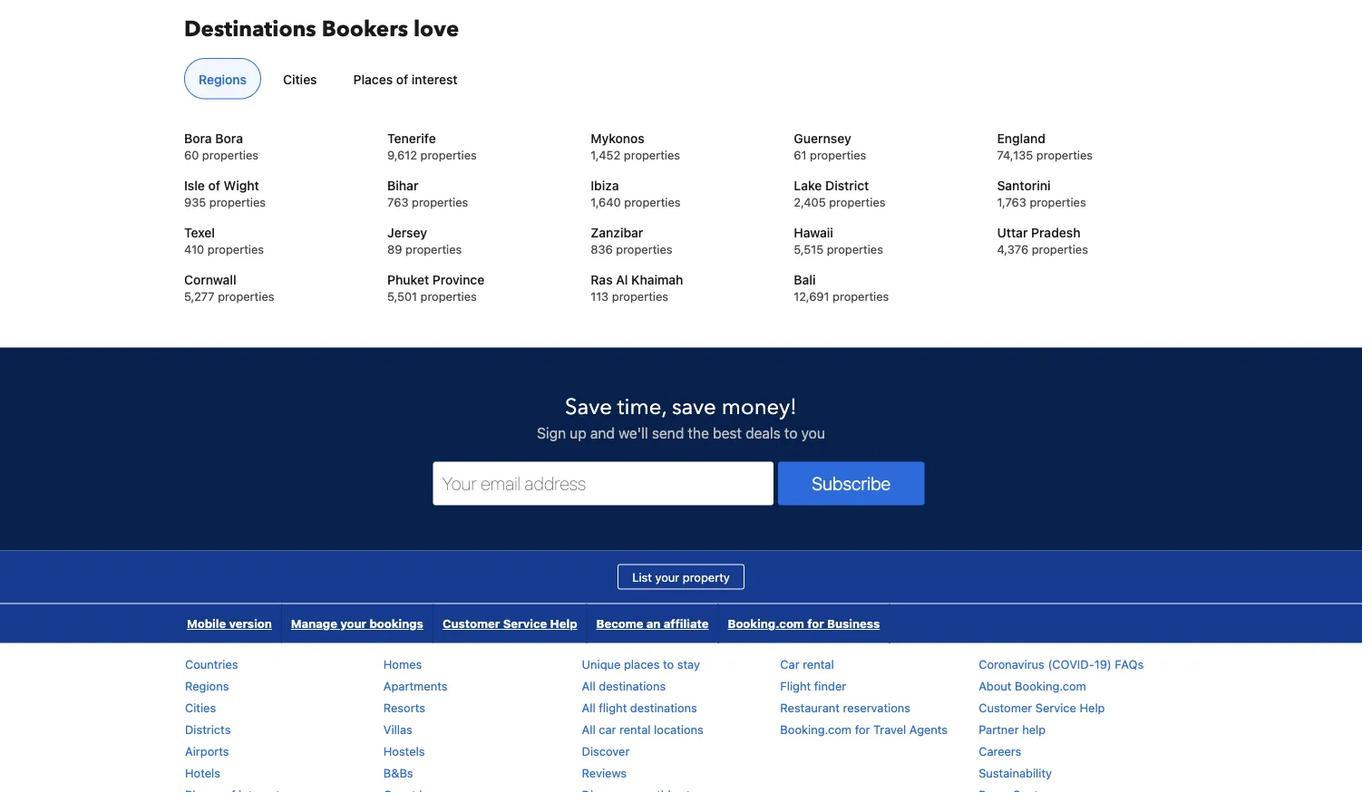 Task type: vqa. For each thing, say whether or not it's contained in the screenshot.


Task type: locate. For each thing, give the bounding box(es) containing it.
texel
[[184, 225, 215, 240]]

0 vertical spatial customer
[[443, 617, 500, 631]]

all left the car at left
[[582, 723, 596, 737]]

guernsey link
[[794, 129, 975, 147]]

1 vertical spatial cities
[[185, 701, 216, 715]]

help left become
[[550, 617, 577, 631]]

properties down "khaimah"
[[612, 289, 669, 303]]

navigation inside 'save time, save money!' footer
[[178, 605, 890, 644]]

of for wight
[[208, 178, 220, 193]]

properties down england link
[[1037, 148, 1093, 161]]

properties down zanzibar
[[616, 242, 673, 256]]

0 horizontal spatial bora
[[184, 131, 212, 146]]

1 vertical spatial regions
[[185, 679, 229, 693]]

regions link
[[185, 679, 229, 693]]

bora up wight
[[215, 131, 243, 146]]

1 horizontal spatial for
[[855, 723, 870, 737]]

tab list
[[177, 58, 1178, 100]]

bora up 60
[[184, 131, 212, 146]]

0 horizontal spatial customer service help link
[[434, 605, 587, 644]]

isle
[[184, 178, 205, 193]]

interest
[[412, 72, 458, 87]]

1 horizontal spatial help
[[1080, 701, 1105, 715]]

properties inside hawaii 5,515 properties
[[827, 242, 884, 256]]

all left flight
[[582, 701, 596, 715]]

for inside navigation
[[808, 617, 824, 631]]

1 vertical spatial help
[[1080, 701, 1105, 715]]

mobile
[[187, 617, 226, 631]]

list your property
[[632, 571, 730, 584]]

0 vertical spatial for
[[808, 617, 824, 631]]

1 horizontal spatial customer service help link
[[979, 701, 1105, 715]]

properties down district
[[829, 195, 886, 209]]

bora bora 60 properties
[[184, 131, 259, 161]]

0 horizontal spatial to
[[663, 658, 674, 671]]

1 horizontal spatial service
[[1036, 701, 1077, 715]]

navigation containing mobile version
[[178, 605, 890, 644]]

agents
[[910, 723, 948, 737]]

booking.com down 'restaurant' in the bottom right of the page
[[781, 723, 852, 737]]

service inside navigation
[[503, 617, 547, 631]]

for down "reservations"
[[855, 723, 870, 737]]

guernsey 61 properties
[[794, 131, 867, 161]]

properties down hawaii 'link' on the top right of the page
[[827, 242, 884, 256]]

all flight destinations link
[[582, 701, 697, 715]]

0 horizontal spatial service
[[503, 617, 547, 631]]

unique places to stay link
[[582, 658, 700, 671]]

1 vertical spatial booking.com
[[1015, 679, 1087, 693]]

bora
[[184, 131, 212, 146], [215, 131, 243, 146]]

properties down bihar
[[412, 195, 468, 209]]

1 horizontal spatial of
[[396, 72, 408, 87]]

1 vertical spatial customer
[[979, 701, 1033, 715]]

of for interest
[[396, 72, 408, 87]]

1 vertical spatial to
[[663, 658, 674, 671]]

0 vertical spatial to
[[785, 425, 798, 442]]

0 horizontal spatial of
[[208, 178, 220, 193]]

all car rental locations link
[[582, 723, 704, 737]]

2 vertical spatial booking.com
[[781, 723, 852, 737]]

customer inside navigation
[[443, 617, 500, 631]]

properties inside phuket province 5,501 properties
[[421, 289, 477, 303]]

rental down all flight destinations link
[[620, 723, 651, 737]]

properties up wight
[[202, 148, 259, 161]]

all
[[582, 679, 596, 693], [582, 701, 596, 715], [582, 723, 596, 737]]

places of interest
[[353, 72, 458, 87]]

properties up the pradesh
[[1030, 195, 1087, 209]]

your right manage
[[340, 617, 367, 631]]

destinations up the locations
[[630, 701, 697, 715]]

booking.com for business
[[728, 617, 880, 631]]

rental
[[803, 658, 834, 671], [620, 723, 651, 737]]

cities down destinations bookers love
[[283, 72, 317, 87]]

0 horizontal spatial your
[[340, 617, 367, 631]]

0 vertical spatial help
[[550, 617, 577, 631]]

to left the stay
[[663, 658, 674, 671]]

2 bora from the left
[[215, 131, 243, 146]]

cornwall 5,277 properties
[[184, 272, 274, 303]]

properties down wight
[[209, 195, 266, 209]]

stay
[[677, 658, 700, 671]]

all destinations link
[[582, 679, 666, 693]]

properties inside bora bora 60 properties
[[202, 148, 259, 161]]

of inside button
[[396, 72, 408, 87]]

car rental flight finder restaurant reservations booking.com for travel agents
[[781, 658, 948, 737]]

destinations
[[599, 679, 666, 693], [630, 701, 697, 715]]

airports link
[[185, 745, 229, 758]]

regions inside button
[[199, 72, 247, 87]]

hotels link
[[185, 767, 220, 780]]

villas
[[384, 723, 413, 737]]

properties down province
[[421, 289, 477, 303]]

destinations bookers love
[[184, 14, 459, 44]]

0 vertical spatial rental
[[803, 658, 834, 671]]

of right isle
[[208, 178, 220, 193]]

properties down the tenerife link at the left top of page
[[421, 148, 477, 161]]

properties inside mykonos 1,452 properties
[[624, 148, 680, 161]]

district
[[826, 178, 869, 193]]

properties up "cornwall 5,277 properties"
[[208, 242, 264, 256]]

3 all from the top
[[582, 723, 596, 737]]

0 vertical spatial cities
[[283, 72, 317, 87]]

countries regions cities districts airports hotels
[[185, 658, 238, 780]]

1 horizontal spatial bora
[[215, 131, 243, 146]]

1 horizontal spatial cities
[[283, 72, 317, 87]]

customer inside coronavirus (covid-19) faqs about booking.com customer service help partner help careers sustainability
[[979, 701, 1033, 715]]

1,763
[[997, 195, 1027, 209]]

regions
[[199, 72, 247, 87], [185, 679, 229, 693]]

places of interest button
[[339, 58, 472, 99]]

bali 12,691 properties
[[794, 272, 889, 303]]

subscribe
[[812, 473, 891, 494]]

1 horizontal spatial rental
[[803, 658, 834, 671]]

0 vertical spatial all
[[582, 679, 596, 693]]

affiliate
[[664, 617, 709, 631]]

2 all from the top
[[582, 701, 596, 715]]

0 vertical spatial service
[[503, 617, 547, 631]]

2 vertical spatial all
[[582, 723, 596, 737]]

0 horizontal spatial help
[[550, 617, 577, 631]]

reviews link
[[582, 767, 627, 780]]

1 horizontal spatial to
[[785, 425, 798, 442]]

flight
[[599, 701, 627, 715]]

tenerife 9,612 properties
[[387, 131, 477, 161]]

1 vertical spatial service
[[1036, 701, 1077, 715]]

0 horizontal spatial for
[[808, 617, 824, 631]]

all down unique
[[582, 679, 596, 693]]

1 vertical spatial for
[[855, 723, 870, 737]]

customer up partner
[[979, 701, 1033, 715]]

properties inside "cornwall 5,277 properties"
[[218, 289, 274, 303]]

properties down the guernsey on the top right of page
[[810, 148, 867, 161]]

ras al khaimah 113 properties
[[591, 272, 684, 303]]

of inside isle of wight 935 properties
[[208, 178, 220, 193]]

help down '19)'
[[1080, 701, 1105, 715]]

zanzibar
[[591, 225, 644, 240]]

help inside navigation
[[550, 617, 577, 631]]

isle of wight link
[[184, 176, 365, 195]]

properties inside the lake district 2,405 properties
[[829, 195, 886, 209]]

navigation
[[178, 605, 890, 644]]

restaurant
[[781, 701, 840, 715]]

customer service help link
[[434, 605, 587, 644], [979, 701, 1105, 715]]

properties inside texel 410 properties
[[208, 242, 264, 256]]

england
[[997, 131, 1046, 146]]

booking.com
[[728, 617, 805, 631], [1015, 679, 1087, 693], [781, 723, 852, 737]]

properties down jersey
[[406, 242, 462, 256]]

sign
[[537, 425, 566, 442]]

help
[[550, 617, 577, 631], [1080, 701, 1105, 715]]

england 74,135 properties
[[997, 131, 1093, 161]]

cities down "regions" link
[[185, 701, 216, 715]]

to
[[785, 425, 798, 442], [663, 658, 674, 671]]

manage
[[291, 617, 337, 631]]

properties inside ras al khaimah 113 properties
[[612, 289, 669, 303]]

properties down bali link
[[833, 289, 889, 303]]

love
[[414, 14, 459, 44]]

resorts
[[384, 701, 425, 715]]

properties down ibiza link
[[624, 195, 681, 209]]

unique places to stay all destinations all flight destinations all car rental locations discover reviews
[[582, 658, 704, 780]]

mykonos link
[[591, 129, 772, 147]]

help
[[1023, 723, 1046, 737]]

of right places
[[396, 72, 408, 87]]

hostels link
[[384, 745, 425, 758]]

1 vertical spatial of
[[208, 178, 220, 193]]

hostels
[[384, 745, 425, 758]]

1 horizontal spatial your
[[655, 571, 680, 584]]

booking.com up car in the bottom right of the page
[[728, 617, 805, 631]]

1 horizontal spatial customer
[[979, 701, 1033, 715]]

0 horizontal spatial rental
[[620, 723, 651, 737]]

pradesh
[[1032, 225, 1081, 240]]

properties inside santorini 1,763 properties
[[1030, 195, 1087, 209]]

jersey 89 properties
[[387, 225, 462, 256]]

0 vertical spatial booking.com
[[728, 617, 805, 631]]

phuket province 5,501 properties
[[387, 272, 485, 303]]

0 horizontal spatial cities
[[185, 701, 216, 715]]

homes
[[384, 658, 422, 671]]

1 vertical spatial all
[[582, 701, 596, 715]]

1 vertical spatial rental
[[620, 723, 651, 737]]

your inside navigation
[[340, 617, 367, 631]]

destinations up all flight destinations link
[[599, 679, 666, 693]]

properties down mykonos link on the top of the page
[[624, 148, 680, 161]]

rental up flight finder link
[[803, 658, 834, 671]]

properties inside jersey 89 properties
[[406, 242, 462, 256]]

service
[[503, 617, 547, 631], [1036, 701, 1077, 715]]

properties inside guernsey 61 properties
[[810, 148, 867, 161]]

bihar link
[[387, 176, 568, 195]]

0 vertical spatial regions
[[199, 72, 247, 87]]

save time, save money! footer
[[0, 347, 1363, 793]]

properties down the pradesh
[[1032, 242, 1089, 256]]

1 bora from the left
[[184, 131, 212, 146]]

1 all from the top
[[582, 679, 596, 693]]

mobile version
[[187, 617, 272, 631]]

0 vertical spatial your
[[655, 571, 680, 584]]

1 vertical spatial your
[[340, 617, 367, 631]]

booking.com down coronavirus (covid-19) faqs link
[[1015, 679, 1087, 693]]

0 vertical spatial of
[[396, 72, 408, 87]]

hotels
[[185, 767, 220, 780]]

properties down cornwall link
[[218, 289, 274, 303]]

regions down countries
[[185, 679, 229, 693]]

regions down destinations
[[199, 72, 247, 87]]

car
[[599, 723, 616, 737]]

for left business
[[808, 617, 824, 631]]

0 vertical spatial customer service help link
[[434, 605, 587, 644]]

customer right "bookings"
[[443, 617, 500, 631]]

cities inside the countries regions cities districts airports hotels
[[185, 701, 216, 715]]

0 horizontal spatial customer
[[443, 617, 500, 631]]

unique
[[582, 658, 621, 671]]

to left you
[[785, 425, 798, 442]]

1 vertical spatial customer service help link
[[979, 701, 1105, 715]]

your right list
[[655, 571, 680, 584]]

careers link
[[979, 745, 1022, 758]]

mykonos
[[591, 131, 645, 146]]



Task type: describe. For each thing, give the bounding box(es) containing it.
al
[[616, 272, 628, 287]]

customer service help link for become an affiliate
[[434, 605, 587, 644]]

properties inside isle of wight 935 properties
[[209, 195, 266, 209]]

guernsey
[[794, 131, 852, 146]]

flight finder link
[[781, 679, 847, 693]]

car
[[781, 658, 800, 671]]

tenerife
[[387, 131, 436, 146]]

booking.com inside coronavirus (covid-19) faqs about booking.com customer service help partner help careers sustainability
[[1015, 679, 1087, 693]]

properties inside england 74,135 properties
[[1037, 148, 1093, 161]]

hawaii
[[794, 225, 834, 240]]

properties inside bali 12,691 properties
[[833, 289, 889, 303]]

discover
[[582, 745, 630, 758]]

isle of wight 935 properties
[[184, 178, 266, 209]]

faqs
[[1115, 658, 1144, 671]]

you
[[802, 425, 825, 442]]

2,405
[[794, 195, 826, 209]]

rental inside car rental flight finder restaurant reservations booking.com for travel agents
[[803, 658, 834, 671]]

list
[[632, 571, 652, 584]]

properties inside uttar pradesh 4,376 properties
[[1032, 242, 1089, 256]]

khaimah
[[632, 272, 684, 287]]

5,515
[[794, 242, 824, 256]]

santorini link
[[997, 176, 1178, 195]]

bihar 763 properties
[[387, 178, 468, 209]]

cornwall link
[[184, 271, 365, 289]]

property
[[683, 571, 730, 584]]

to inside unique places to stay all destinations all flight destinations all car rental locations discover reviews
[[663, 658, 674, 671]]

properties inside ibiza 1,640 properties
[[624, 195, 681, 209]]

74,135
[[997, 148, 1034, 161]]

61
[[794, 148, 807, 161]]

reservations
[[843, 701, 911, 715]]

time,
[[618, 393, 667, 423]]

flight
[[781, 679, 811, 693]]

customer service help
[[443, 617, 577, 631]]

sustainability
[[979, 767, 1052, 780]]

reviews
[[582, 767, 627, 780]]

tenerife link
[[387, 129, 568, 147]]

0 vertical spatial destinations
[[599, 679, 666, 693]]

booking.com for travel agents link
[[781, 723, 948, 737]]

zanzibar link
[[591, 224, 772, 242]]

customer service help link for partner help
[[979, 701, 1105, 715]]

become an affiliate link
[[587, 605, 718, 644]]

ibiza
[[591, 178, 619, 193]]

5,501
[[387, 289, 417, 303]]

1 vertical spatial destinations
[[630, 701, 697, 715]]

send
[[652, 425, 684, 442]]

help inside coronavirus (covid-19) faqs about booking.com customer service help partner help careers sustainability
[[1080, 701, 1105, 715]]

properties inside 'tenerife 9,612 properties'
[[421, 148, 477, 161]]

manage your bookings link
[[282, 605, 433, 644]]

rental inside unique places to stay all destinations all flight destinations all car rental locations discover reviews
[[620, 723, 651, 737]]

lake
[[794, 178, 822, 193]]

properties inside bihar 763 properties
[[412, 195, 468, 209]]

homes apartments resorts villas hostels b&bs
[[384, 658, 448, 780]]

zanzibar 836 properties
[[591, 225, 673, 256]]

countries
[[185, 658, 238, 671]]

and
[[591, 425, 615, 442]]

apartments
[[384, 679, 448, 693]]

discover link
[[582, 745, 630, 758]]

about
[[979, 679, 1012, 693]]

become an affiliate
[[596, 617, 709, 631]]

mobile version link
[[178, 605, 281, 644]]

santorini
[[997, 178, 1051, 193]]

9,612
[[387, 148, 417, 161]]

cities inside button
[[283, 72, 317, 87]]

version
[[229, 617, 272, 631]]

deals
[[746, 425, 781, 442]]

partner
[[979, 723, 1019, 737]]

subscribe button
[[778, 462, 925, 506]]

89
[[387, 242, 402, 256]]

your for manage
[[340, 617, 367, 631]]

sustainability link
[[979, 767, 1052, 780]]

booking.com inside car rental flight finder restaurant reservations booking.com for travel agents
[[781, 723, 852, 737]]

lake district link
[[794, 176, 975, 195]]

b&bs link
[[384, 767, 413, 780]]

the
[[688, 425, 709, 442]]

money!
[[722, 393, 797, 423]]

mykonos 1,452 properties
[[591, 131, 680, 161]]

airports
[[185, 745, 229, 758]]

careers
[[979, 745, 1022, 758]]

save time, save money! sign up and we'll send the best deals to you
[[537, 393, 825, 442]]

to inside the save time, save money! sign up and we'll send the best deals to you
[[785, 425, 798, 442]]

bali link
[[794, 271, 975, 289]]

for inside car rental flight finder restaurant reservations booking.com for travel agents
[[855, 723, 870, 737]]

countries link
[[185, 658, 238, 671]]

an
[[647, 617, 661, 631]]

uttar pradesh 4,376 properties
[[997, 225, 1089, 256]]

935
[[184, 195, 206, 209]]

tab list containing regions
[[177, 58, 1178, 100]]

Your email address email field
[[433, 462, 774, 506]]

410
[[184, 242, 204, 256]]

836
[[591, 242, 613, 256]]

we'll
[[619, 425, 648, 442]]

regions inside the countries regions cities districts airports hotels
[[185, 679, 229, 693]]

your for list
[[655, 571, 680, 584]]

booking.com inside navigation
[[728, 617, 805, 631]]

coronavirus
[[979, 658, 1045, 671]]

manage your bookings
[[291, 617, 424, 631]]

service inside coronavirus (covid-19) faqs about booking.com customer service help partner help careers sustainability
[[1036, 701, 1077, 715]]

restaurant reservations link
[[781, 701, 911, 715]]

cornwall
[[184, 272, 236, 287]]

113
[[591, 289, 609, 303]]

partner help link
[[979, 723, 1046, 737]]

60
[[184, 148, 199, 161]]

(covid-
[[1048, 658, 1095, 671]]

coronavirus (covid-19) faqs link
[[979, 658, 1144, 671]]

coronavirus (covid-19) faqs about booking.com customer service help partner help careers sustainability
[[979, 658, 1144, 780]]

texel link
[[184, 224, 365, 242]]

properties inside zanzibar 836 properties
[[616, 242, 673, 256]]

regions button
[[184, 58, 261, 99]]



